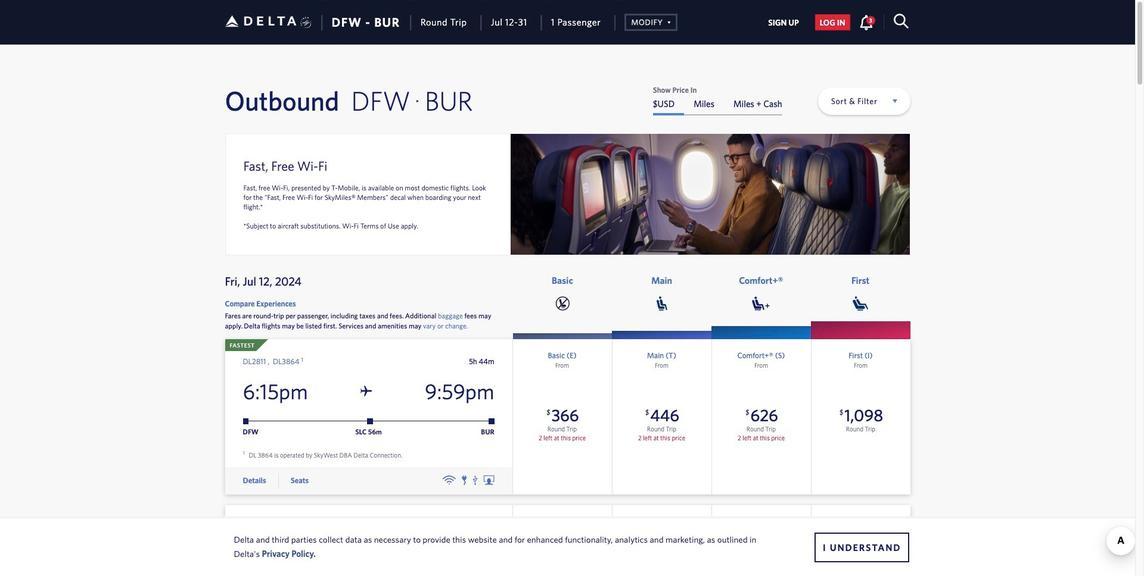 Task type: vqa. For each thing, say whether or not it's contained in the screenshot.
Power Up "tab" at the bottom of page
no



Task type: locate. For each thing, give the bounding box(es) containing it.
basic image
[[555, 297, 570, 311]]

main content
[[653, 86, 782, 116]]

comfort+&#174; image
[[752, 297, 770, 311]]

wi fi image
[[443, 476, 456, 486]]

skyteam image
[[300, 4, 312, 41]]

110v ac power image
[[462, 476, 467, 486]]

advsearchtriangle image
[[663, 16, 671, 27]]



Task type: describe. For each thing, give the bounding box(es) containing it.
main image
[[656, 297, 667, 311]]

plane image
[[361, 386, 372, 398]]

banner image image
[[511, 134, 910, 255]]

show price in element
[[653, 86, 782, 94]]

first image
[[853, 297, 868, 311]]

delta air lines image
[[225, 3, 296, 40]]

usb power image
[[473, 476, 478, 486]]

personal entertainment image
[[484, 476, 494, 486]]



